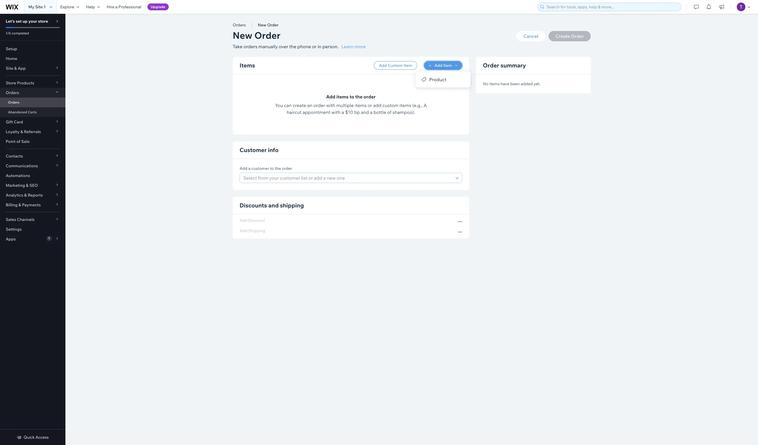 Task type: locate. For each thing, give the bounding box(es) containing it.
1 vertical spatial orders
[[6, 90, 19, 95]]

2 vertical spatial order
[[282, 166, 292, 171]]

site right the my
[[35, 4, 43, 9]]

order for new order take orders manually over the phone or in person. learn more
[[255, 30, 281, 41]]

billing
[[6, 202, 18, 208]]

setup
[[6, 46, 17, 51]]

0 horizontal spatial order
[[282, 166, 292, 171]]

1
[[44, 4, 46, 9], [48, 237, 50, 240]]

new up manually at the left
[[258, 22, 267, 28]]

add inside add items to the order you can create an order with multiple items or add custom items (e.g., a haircut appointment with a $10 tip and a bottle of shampoo).
[[326, 94, 336, 100]]

0 vertical spatial —
[[458, 219, 463, 224]]

products
[[17, 80, 34, 86]]

0 vertical spatial new
[[258, 22, 267, 28]]

1 vertical spatial site
[[6, 66, 13, 71]]

reports
[[28, 193, 43, 198]]

1 vertical spatial 1
[[48, 237, 50, 240]]

2 vertical spatial the
[[275, 166, 281, 171]]

add left custom
[[379, 63, 387, 68]]

shipping
[[280, 202, 304, 209]]

1 item from the left
[[404, 63, 412, 68]]

& for analytics
[[24, 193, 27, 198]]

haircut
[[287, 109, 302, 115]]

1 vertical spatial and
[[269, 202, 279, 209]]

2 horizontal spatial the
[[356, 94, 363, 100]]

apps
[[6, 237, 16, 242]]

order up appointment
[[314, 103, 325, 108]]

orders up the abandoned
[[8, 100, 19, 105]]

completed
[[12, 31, 29, 35]]

0 vertical spatial order
[[267, 22, 279, 28]]

1 inside 'sidebar' element
[[48, 237, 50, 240]]

1 vertical spatial order
[[255, 30, 281, 41]]

the right "customer"
[[275, 166, 281, 171]]

add for a
[[240, 166, 248, 171]]

sidebar element
[[0, 14, 65, 445]]

of down custom
[[388, 109, 392, 115]]

upgrade
[[151, 5, 165, 9]]

orders
[[244, 44, 258, 49]]

or
[[312, 44, 317, 49], [368, 103, 372, 108]]

1 horizontal spatial of
[[388, 109, 392, 115]]

1 down settings link
[[48, 237, 50, 240]]

0 horizontal spatial 1
[[44, 4, 46, 9]]

1 horizontal spatial order
[[314, 103, 325, 108]]

1/6
[[6, 31, 11, 35]]

analytics
[[6, 193, 23, 198]]

with left multiple at the top left of page
[[326, 103, 336, 108]]

custom
[[383, 103, 399, 108]]

1 horizontal spatial 1
[[48, 237, 50, 240]]

custom
[[388, 63, 403, 68]]

discounts
[[240, 202, 267, 209]]

0 horizontal spatial new
[[233, 30, 253, 41]]

1 vertical spatial order
[[314, 103, 325, 108]]

referrals
[[24, 129, 41, 134]]

0 vertical spatial order
[[364, 94, 376, 100]]

of
[[388, 109, 392, 115], [16, 139, 20, 144]]

0 vertical spatial or
[[312, 44, 317, 49]]

item
[[404, 63, 412, 68], [444, 63, 452, 68]]

2 item from the left
[[444, 63, 452, 68]]

new down orders button
[[233, 30, 253, 41]]

cancel
[[524, 33, 539, 39]]

of left sale
[[16, 139, 20, 144]]

or left in
[[312, 44, 317, 49]]

0 vertical spatial of
[[388, 109, 392, 115]]

a
[[115, 4, 118, 9], [342, 109, 344, 115], [370, 109, 373, 115], [248, 166, 251, 171]]

& inside analytics & reports popup button
[[24, 193, 27, 198]]

1 vertical spatial the
[[356, 94, 363, 100]]

billing & payments
[[6, 202, 41, 208]]

to
[[350, 94, 355, 100], [270, 166, 274, 171]]

1 horizontal spatial to
[[350, 94, 355, 100]]

to up multiple at the top left of page
[[350, 94, 355, 100]]

multiple
[[337, 103, 354, 108]]

product
[[430, 77, 447, 82]]

orders for orders link
[[8, 100, 19, 105]]

0 horizontal spatial of
[[16, 139, 20, 144]]

1 horizontal spatial or
[[368, 103, 372, 108]]

& for site
[[14, 66, 17, 71]]

& inside loyalty & referrals popup button
[[20, 129, 23, 134]]

2 horizontal spatial order
[[364, 94, 376, 100]]

items up 'shampoo).'
[[400, 103, 412, 108]]

1 horizontal spatial and
[[361, 109, 369, 115]]

with
[[326, 103, 336, 108], [332, 109, 341, 115]]

order right "customer"
[[282, 166, 292, 171]]

add for custom
[[379, 63, 387, 68]]

$10
[[345, 109, 353, 115]]

order inside the new order button
[[267, 22, 279, 28]]

the right the over
[[289, 44, 297, 49]]

0 vertical spatial to
[[350, 94, 355, 100]]

loyalty
[[6, 129, 20, 134]]

0 vertical spatial the
[[289, 44, 297, 49]]

add items to the order you can create an order with multiple items or add custom items (e.g., a haircut appointment with a $10 tip and a bottle of shampoo).
[[275, 94, 427, 115]]

yet.
[[534, 81, 541, 86]]

orders down store
[[6, 90, 19, 95]]

analytics & reports button
[[0, 190, 65, 200]]

to inside add items to the order you can create an order with multiple items or add custom items (e.g., a haircut appointment with a $10 tip and a bottle of shampoo).
[[350, 94, 355, 100]]

add custom item
[[379, 63, 412, 68]]

or left add
[[368, 103, 372, 108]]

&
[[14, 66, 17, 71], [20, 129, 23, 134], [26, 183, 29, 188], [24, 193, 27, 198], [18, 202, 21, 208]]

0 horizontal spatial the
[[275, 166, 281, 171]]

1 vertical spatial or
[[368, 103, 372, 108]]

& inside billing & payments popup button
[[18, 202, 21, 208]]

a left $10
[[342, 109, 344, 115]]

item up product button
[[444, 63, 452, 68]]

0 horizontal spatial and
[[269, 202, 279, 209]]

0 horizontal spatial or
[[312, 44, 317, 49]]

& left app at the top left
[[14, 66, 17, 71]]

abandoned carts link
[[0, 107, 65, 117]]

& left seo
[[26, 183, 29, 188]]

0 vertical spatial site
[[35, 4, 43, 9]]

& right the billing
[[18, 202, 21, 208]]

1 — from the top
[[458, 219, 463, 224]]

1 vertical spatial of
[[16, 139, 20, 144]]

0 horizontal spatial site
[[6, 66, 13, 71]]

my site 1
[[28, 4, 46, 9]]

1 horizontal spatial site
[[35, 4, 43, 9]]

over
[[279, 44, 288, 49]]

orders
[[233, 22, 246, 28], [6, 90, 19, 95], [8, 100, 19, 105]]

no items have been added yet.
[[483, 81, 541, 86]]

1 horizontal spatial new
[[258, 22, 267, 28]]

orders up take
[[233, 22, 246, 28]]

and
[[361, 109, 369, 115], [269, 202, 279, 209]]

settings link
[[0, 225, 65, 234]]

2 vertical spatial orders
[[8, 100, 19, 105]]

& inside site & app popup button
[[14, 66, 17, 71]]

items
[[490, 81, 500, 86], [337, 94, 349, 100], [355, 103, 367, 108], [400, 103, 412, 108]]

the up tip
[[356, 94, 363, 100]]

setup link
[[0, 44, 65, 54]]

0 vertical spatial 1
[[44, 4, 46, 9]]

site
[[35, 4, 43, 9], [6, 66, 13, 71]]

home link
[[0, 54, 65, 63]]

0 horizontal spatial item
[[404, 63, 412, 68]]

and inside add items to the order you can create an order with multiple items or add custom items (e.g., a haircut appointment with a $10 tip and a bottle of shampoo).
[[361, 109, 369, 115]]

order inside new order take orders manually over the phone or in person. learn more
[[255, 30, 281, 41]]

new inside new order take orders manually over the phone or in person. learn more
[[233, 30, 253, 41]]

been
[[511, 81, 520, 86]]

the inside new order take orders manually over the phone or in person. learn more
[[289, 44, 297, 49]]

or inside new order take orders manually over the phone or in person. learn more
[[312, 44, 317, 49]]

up
[[23, 19, 28, 24]]

create
[[293, 103, 306, 108]]

items up tip
[[355, 103, 367, 108]]

product button
[[416, 74, 471, 85]]

orders inside dropdown button
[[6, 90, 19, 95]]

new for new order
[[258, 22, 267, 28]]

order up add
[[364, 94, 376, 100]]

to right "customer"
[[270, 166, 274, 171]]

a left "customer"
[[248, 166, 251, 171]]

1 vertical spatial —
[[458, 229, 463, 235]]

abandoned
[[8, 110, 27, 114]]

orders for orders dropdown button
[[6, 90, 19, 95]]

1 right the my
[[44, 4, 46, 9]]

communications
[[6, 163, 38, 169]]

1 horizontal spatial the
[[289, 44, 297, 49]]

0 vertical spatial orders
[[233, 22, 246, 28]]

and right tip
[[361, 109, 369, 115]]

1 vertical spatial to
[[270, 166, 274, 171]]

and left shipping
[[269, 202, 279, 209]]

gift card button
[[0, 117, 65, 127]]

add up product
[[435, 63, 443, 68]]

add for items
[[326, 94, 336, 100]]

add up appointment
[[326, 94, 336, 100]]

analytics & reports
[[6, 193, 43, 198]]

contacts button
[[0, 151, 65, 161]]

& left reports
[[24, 193, 27, 198]]

& for billing
[[18, 202, 21, 208]]

store
[[6, 80, 16, 86]]

phone
[[298, 44, 311, 49]]

0 vertical spatial and
[[361, 109, 369, 115]]

item right custom
[[404, 63, 412, 68]]

1 vertical spatial new
[[233, 30, 253, 41]]

point of sale
[[6, 139, 30, 144]]

new inside button
[[258, 22, 267, 28]]

no
[[483, 81, 489, 86]]

you
[[275, 103, 283, 108]]

order
[[267, 22, 279, 28], [255, 30, 281, 41], [483, 62, 500, 69]]

with down multiple at the top left of page
[[332, 109, 341, 115]]

& for loyalty
[[20, 129, 23, 134]]

add left "customer"
[[240, 166, 248, 171]]

order up manually at the left
[[267, 22, 279, 28]]

orders inside button
[[233, 22, 246, 28]]

order up 'no'
[[483, 62, 500, 69]]

0 horizontal spatial to
[[270, 166, 274, 171]]

site & app
[[6, 66, 26, 71]]

site down the home
[[6, 66, 13, 71]]

point of sale link
[[0, 137, 65, 146]]

orders link
[[0, 98, 65, 107]]

quick access
[[24, 435, 49, 440]]

carts
[[28, 110, 37, 114]]

site & app button
[[0, 63, 65, 73]]

1 horizontal spatial item
[[444, 63, 452, 68]]

access
[[36, 435, 49, 440]]

Select from your customer list or add a new one field
[[242, 173, 454, 183]]

& right 'loyalty'
[[20, 129, 23, 134]]

& inside marketing & seo popup button
[[26, 183, 29, 188]]

automations link
[[0, 171, 65, 181]]

order down the new order button
[[255, 30, 281, 41]]

have
[[501, 81, 510, 86]]



Task type: describe. For each thing, give the bounding box(es) containing it.
a left bottle
[[370, 109, 373, 115]]

marketing & seo button
[[0, 181, 65, 190]]

info
[[268, 146, 279, 154]]

sales channels button
[[0, 215, 65, 225]]

the inside add items to the order you can create an order with multiple items or add custom items (e.g., a haircut appointment with a $10 tip and a bottle of shampoo).
[[356, 94, 363, 100]]

1/6 completed
[[6, 31, 29, 35]]

person.
[[323, 44, 339, 49]]

add item
[[435, 63, 452, 68]]

add for item
[[435, 63, 443, 68]]

marketing & seo
[[6, 183, 38, 188]]

app
[[18, 66, 26, 71]]

a right hire
[[115, 4, 118, 9]]

customer info
[[240, 146, 279, 154]]

cancel button
[[517, 31, 546, 41]]

home
[[6, 56, 17, 61]]

add item button
[[425, 61, 463, 70]]

hire a professional
[[107, 4, 141, 9]]

items
[[240, 62, 255, 69]]

upgrade button
[[147, 3, 169, 10]]

set
[[16, 19, 22, 24]]

can
[[284, 103, 292, 108]]

learn
[[342, 44, 354, 49]]

Search for tools, apps, help & more... field
[[545, 3, 680, 11]]

sales channels
[[6, 217, 35, 222]]

gift card
[[6, 119, 23, 125]]

(e.g.,
[[413, 103, 423, 108]]

tip
[[354, 109, 360, 115]]

sale
[[21, 139, 30, 144]]

store
[[38, 19, 48, 24]]

loyalty & referrals
[[6, 129, 41, 134]]

0 vertical spatial with
[[326, 103, 336, 108]]

orders for orders button
[[233, 22, 246, 28]]

new for new order take orders manually over the phone or in person. learn more
[[233, 30, 253, 41]]

store products button
[[0, 78, 65, 88]]

point
[[6, 139, 16, 144]]

my
[[28, 4, 34, 9]]

items up multiple at the top left of page
[[337, 94, 349, 100]]

quick access button
[[17, 435, 49, 440]]

bottle
[[374, 109, 387, 115]]

explore
[[60, 4, 74, 9]]

added
[[521, 81, 533, 86]]

marketing
[[6, 183, 25, 188]]

take
[[233, 44, 243, 49]]

communications button
[[0, 161, 65, 171]]

let's set up your store
[[6, 19, 48, 24]]

new order button
[[255, 21, 282, 29]]

orders button
[[230, 21, 249, 29]]

1 vertical spatial with
[[332, 109, 341, 115]]

manually
[[259, 44, 278, 49]]

summary
[[501, 62, 526, 69]]

abandoned carts
[[8, 110, 37, 114]]

of inside "link"
[[16, 139, 20, 144]]

new order take orders manually over the phone or in person. learn more
[[233, 30, 366, 49]]

2 vertical spatial order
[[483, 62, 500, 69]]

help button
[[83, 0, 103, 14]]

add custom item button
[[374, 61, 418, 70]]

automations
[[6, 173, 30, 178]]

items right 'no'
[[490, 81, 500, 86]]

loyalty & referrals button
[[0, 127, 65, 137]]

& for marketing
[[26, 183, 29, 188]]

more
[[355, 44, 366, 49]]

discounts and shipping
[[240, 202, 304, 209]]

add
[[374, 103, 382, 108]]

of inside add items to the order you can create an order with multiple items or add custom items (e.g., a haircut appointment with a $10 tip and a bottle of shampoo).
[[388, 109, 392, 115]]

settings
[[6, 227, 22, 232]]

hire a professional link
[[103, 0, 145, 14]]

in
[[318, 44, 322, 49]]

customer
[[252, 166, 269, 171]]

billing & payments button
[[0, 200, 65, 210]]

site inside popup button
[[6, 66, 13, 71]]

sales
[[6, 217, 16, 222]]

2 — from the top
[[458, 229, 463, 235]]

gift
[[6, 119, 13, 125]]

order for new order
[[267, 22, 279, 28]]

an
[[307, 103, 313, 108]]

let's
[[6, 19, 15, 24]]

learn more link
[[342, 43, 366, 50]]

shampoo).
[[393, 109, 416, 115]]

add a customer to the order
[[240, 166, 292, 171]]

or inside add items to the order you can create an order with multiple items or add custom items (e.g., a haircut appointment with a $10 tip and a bottle of shampoo).
[[368, 103, 372, 108]]

quick
[[24, 435, 35, 440]]

a
[[424, 103, 427, 108]]

payments
[[22, 202, 41, 208]]

store products
[[6, 80, 34, 86]]



Task type: vqa. For each thing, say whether or not it's contained in the screenshot.
The With
yes



